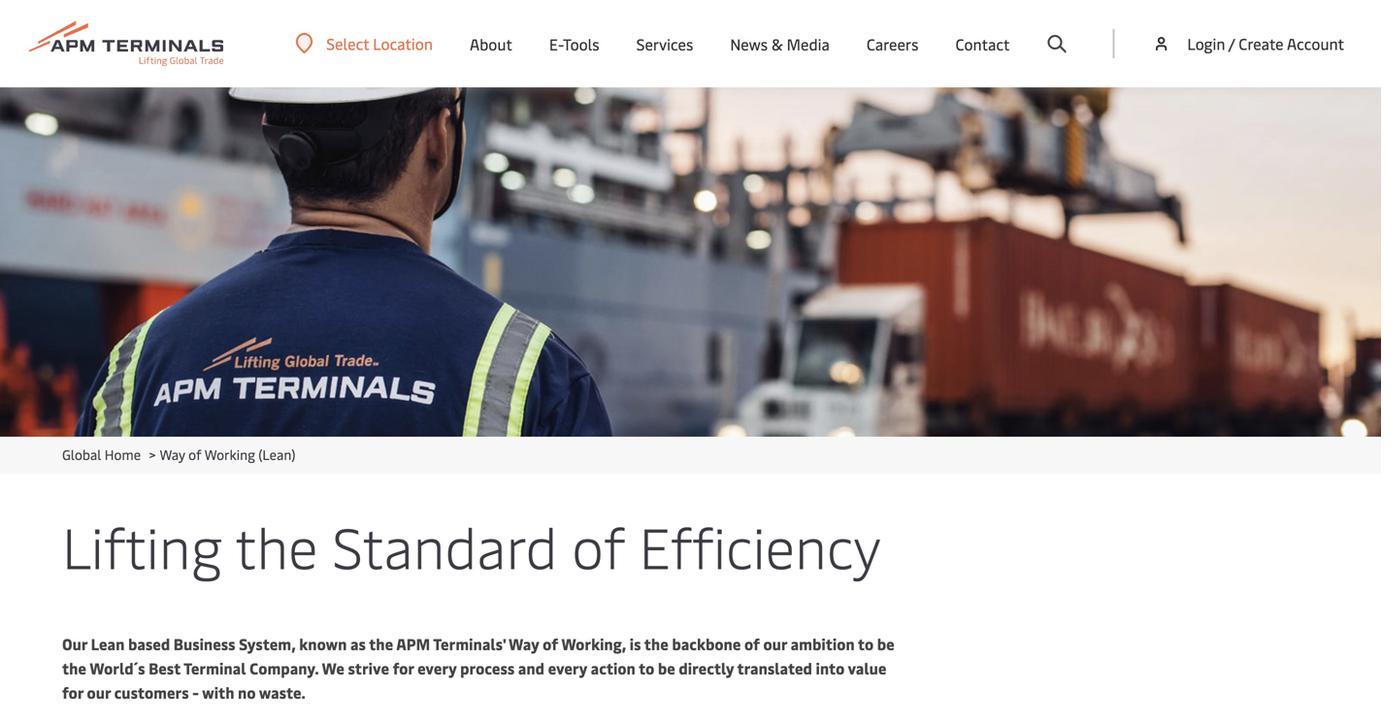 Task type: describe. For each thing, give the bounding box(es) containing it.
our lean based business system, known as the apm terminals' way of working, is the backbone of our ambition to be the world´s best terminal company. we strive for every process and every action to be directly translated into value for our customers - with no waste.
[[62, 634, 895, 703]]

the right the is
[[645, 634, 669, 655]]

strive
[[348, 658, 389, 679]]

into
[[816, 658, 845, 679]]

news
[[731, 33, 768, 54]]

best
[[149, 658, 181, 679]]

create
[[1239, 33, 1284, 54]]

known
[[299, 634, 347, 655]]

services button
[[637, 0, 694, 87]]

news & media
[[731, 33, 830, 54]]

about button
[[470, 0, 513, 87]]

working,
[[562, 634, 627, 655]]

1 vertical spatial our
[[87, 682, 111, 703]]

apm
[[396, 634, 430, 655]]

login / create account link
[[1152, 0, 1345, 87]]

lifting the standard of efficiency
[[62, 507, 881, 584]]

careers
[[867, 33, 919, 54]]

/
[[1229, 33, 1236, 54]]

login / create account
[[1188, 33, 1345, 54]]

lean
[[91, 634, 125, 655]]

company.
[[250, 658, 319, 679]]

2 every from the left
[[548, 658, 588, 679]]

e-
[[550, 33, 563, 54]]

services
[[637, 33, 694, 54]]

account
[[1288, 33, 1345, 54]]

(lean)
[[259, 445, 296, 464]]

e-tools button
[[550, 0, 600, 87]]

login
[[1188, 33, 1226, 54]]

the down our
[[62, 658, 86, 679]]

0 vertical spatial way
[[160, 445, 185, 464]]

is
[[630, 634, 641, 655]]

our
[[62, 634, 87, 655]]

select location
[[327, 33, 433, 54]]

backbone
[[672, 634, 741, 655]]

home
[[105, 445, 141, 464]]

0 vertical spatial to
[[858, 634, 874, 655]]

process
[[460, 658, 515, 679]]

about
[[470, 33, 513, 54]]

waste.
[[259, 682, 305, 703]]

media
[[787, 33, 830, 54]]

business
[[174, 634, 235, 655]]

lifting
[[62, 507, 222, 584]]



Task type: vqa. For each thing, say whether or not it's contained in the screenshot.
Careers POPUP BUTTON
yes



Task type: locate. For each thing, give the bounding box(es) containing it.
way of working image
[[0, 87, 1382, 437]]

&
[[772, 33, 783, 54]]

terminals'
[[433, 634, 506, 655]]

location
[[373, 33, 433, 54]]

the right "as"
[[369, 634, 393, 655]]

way inside our lean based business system, known as the apm terminals' way of working, is the backbone of our ambition to be the world´s best terminal company. we strive for every process and every action to be directly translated into value for our customers - with no waste.
[[509, 634, 540, 655]]

be up value
[[878, 634, 895, 655]]

with
[[202, 682, 234, 703]]

for down apm on the left bottom of the page
[[393, 658, 414, 679]]

translated
[[738, 658, 813, 679]]

global home link
[[62, 445, 141, 464]]

to up value
[[858, 634, 874, 655]]

1 vertical spatial for
[[62, 682, 83, 703]]

select
[[327, 33, 369, 54]]

every
[[418, 658, 457, 679], [548, 658, 588, 679]]

-
[[192, 682, 199, 703]]

1 horizontal spatial for
[[393, 658, 414, 679]]

customers
[[114, 682, 189, 703]]

for
[[393, 658, 414, 679], [62, 682, 83, 703]]

global
[[62, 445, 101, 464]]

>
[[149, 445, 156, 464]]

1 horizontal spatial to
[[858, 634, 874, 655]]

1 horizontal spatial our
[[764, 634, 788, 655]]

way
[[160, 445, 185, 464], [509, 634, 540, 655]]

standard
[[332, 507, 558, 584]]

our down world´s
[[87, 682, 111, 703]]

every down apm on the left bottom of the page
[[418, 658, 457, 679]]

directly
[[679, 658, 734, 679]]

and
[[518, 658, 545, 679]]

1 vertical spatial be
[[658, 658, 676, 679]]

world´s
[[90, 658, 145, 679]]

working
[[205, 445, 255, 464]]

tools
[[563, 33, 600, 54]]

1 horizontal spatial be
[[878, 634, 895, 655]]

0 horizontal spatial every
[[418, 658, 457, 679]]

0 vertical spatial our
[[764, 634, 788, 655]]

terminal
[[184, 658, 246, 679]]

be
[[878, 634, 895, 655], [658, 658, 676, 679]]

0 vertical spatial be
[[878, 634, 895, 655]]

to down the is
[[639, 658, 655, 679]]

be left directly
[[658, 658, 676, 679]]

0 horizontal spatial to
[[639, 658, 655, 679]]

0 horizontal spatial way
[[160, 445, 185, 464]]

of
[[189, 445, 202, 464], [572, 507, 625, 584], [543, 634, 558, 655], [745, 634, 760, 655]]

ambition
[[791, 634, 855, 655]]

1 vertical spatial way
[[509, 634, 540, 655]]

based
[[128, 634, 170, 655]]

0 horizontal spatial be
[[658, 658, 676, 679]]

careers button
[[867, 0, 919, 87]]

0 horizontal spatial for
[[62, 682, 83, 703]]

to
[[858, 634, 874, 655], [639, 658, 655, 679]]

the
[[235, 507, 318, 584], [369, 634, 393, 655], [645, 634, 669, 655], [62, 658, 86, 679]]

our
[[764, 634, 788, 655], [87, 682, 111, 703]]

our up translated
[[764, 634, 788, 655]]

action
[[591, 658, 636, 679]]

0 vertical spatial for
[[393, 658, 414, 679]]

system,
[[239, 634, 296, 655]]

no
[[238, 682, 256, 703]]

contact button
[[956, 0, 1010, 87]]

we
[[322, 658, 345, 679]]

the down (lean)
[[235, 507, 318, 584]]

way right ">"
[[160, 445, 185, 464]]

contact
[[956, 33, 1010, 54]]

0 horizontal spatial our
[[87, 682, 111, 703]]

global home > way of working (lean)
[[62, 445, 296, 464]]

select location button
[[295, 33, 433, 54]]

1 vertical spatial to
[[639, 658, 655, 679]]

efficiency
[[640, 507, 881, 584]]

1 horizontal spatial way
[[509, 634, 540, 655]]

1 every from the left
[[418, 658, 457, 679]]

way up 'and' in the left of the page
[[509, 634, 540, 655]]

news & media button
[[731, 0, 830, 87]]

value
[[848, 658, 887, 679]]

as
[[351, 634, 366, 655]]

e-tools
[[550, 33, 600, 54]]

1 horizontal spatial every
[[548, 658, 588, 679]]

for down our
[[62, 682, 83, 703]]

every down working,
[[548, 658, 588, 679]]



